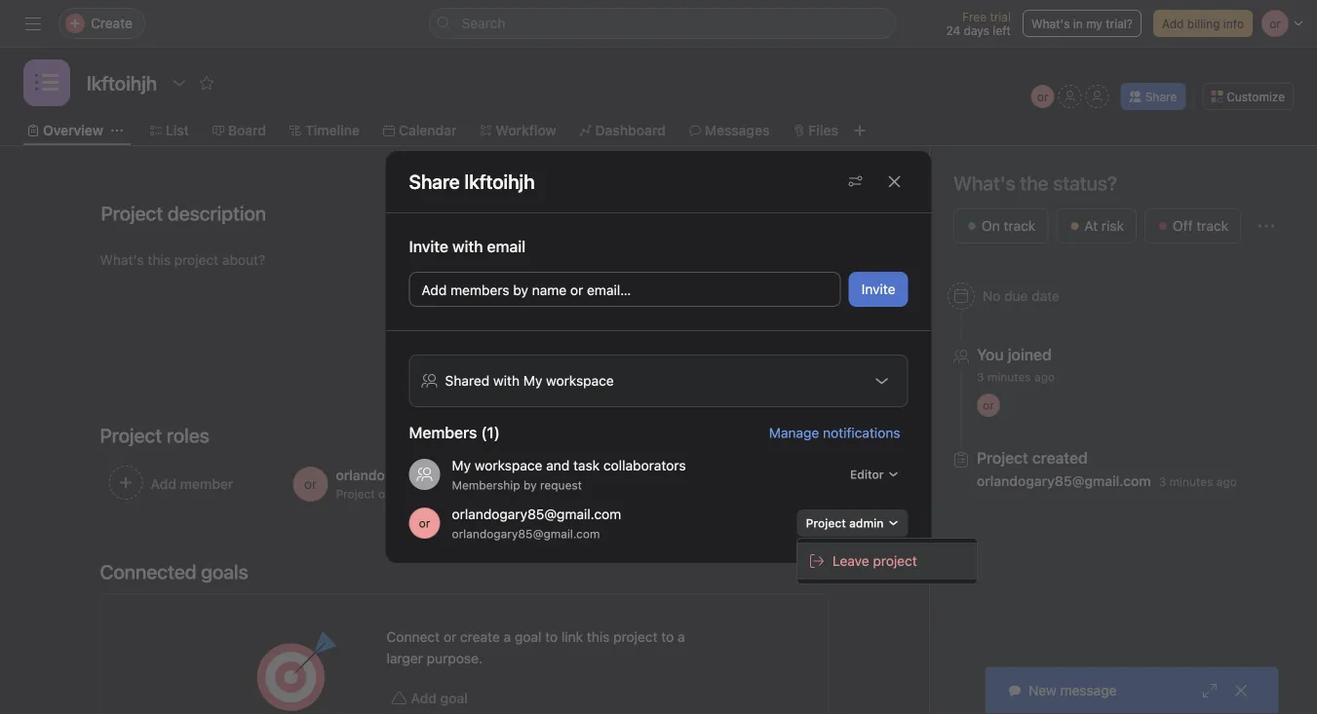 Task type: vqa. For each thing, say whether or not it's contained in the screenshot.
leave project OPTION
yes



Task type: describe. For each thing, give the bounding box(es) containing it.
3 for joined
[[977, 371, 984, 384]]

leave project
[[833, 553, 917, 570]]

goal inside connect or create a goal to link this project to a larger purpose.
[[515, 629, 542, 646]]

risk
[[1102, 218, 1124, 234]]

1 vertical spatial orlandogary85@gmail.com
[[452, 507, 621, 523]]

on
[[982, 218, 1000, 234]]

and
[[546, 458, 570, 474]]

orlandogary85@gmail.com for orlandogary85@gmail.com
[[452, 528, 600, 541]]

membership
[[452, 479, 520, 492]]

project admin
[[806, 517, 884, 531]]

you
[[977, 346, 1004, 364]]

invite for invite
[[862, 281, 896, 297]]

project admin button
[[797, 510, 908, 537]]

add members by name or email…
[[422, 282, 631, 298]]

shared with my workspace
[[445, 373, 614, 389]]

or down usersicon
[[419, 517, 430, 531]]

in
[[1073, 17, 1083, 30]]

what's for what's the status?
[[954, 172, 1016, 195]]

this
[[587, 629, 610, 646]]

new message
[[1029, 683, 1117, 699]]

what's for what's in my trial?
[[1032, 17, 1070, 30]]

connect
[[387, 629, 440, 646]]

the status?
[[1020, 172, 1118, 195]]

messages link
[[689, 120, 770, 141]]

search list box
[[429, 8, 897, 39]]

board link
[[212, 120, 266, 141]]

at
[[1085, 218, 1098, 234]]

you joined 3 minutes ago
[[977, 346, 1055, 384]]

shared with my workspace option group
[[409, 355, 908, 408]]

expand new message image
[[1202, 684, 1218, 699]]

my workspace and task collaborators membership by request
[[452, 458, 686, 492]]

project
[[806, 517, 846, 531]]

search button
[[429, 8, 897, 39]]

left
[[993, 23, 1011, 37]]

manage notifications
[[769, 425, 901, 441]]

or down 'you joined 3 minutes ago'
[[983, 399, 995, 413]]

link
[[562, 629, 583, 646]]

messages
[[705, 122, 770, 138]]

dashboard link
[[580, 120, 666, 141]]

share lkftoihjh dialog
[[386, 151, 932, 564]]

manage notifications button
[[769, 425, 908, 441]]

add for add goal
[[411, 691, 437, 707]]

usersicon image
[[417, 467, 432, 483]]

days
[[964, 23, 990, 37]]

free trial 24 days left
[[946, 10, 1011, 37]]

my
[[1087, 17, 1103, 30]]

timeline link
[[290, 120, 360, 141]]

minutes for orlandogary85@gmail.com
[[1170, 475, 1214, 489]]

add goal
[[411, 691, 468, 707]]

1 to from the left
[[545, 629, 558, 646]]

info
[[1224, 17, 1244, 30]]

add billing info
[[1162, 17, 1244, 30]]

trial
[[990, 10, 1011, 23]]

overview link
[[27, 120, 103, 141]]

orlandogary85@gmail.com orlandogary85@gmail.com
[[452, 507, 621, 541]]

project inside connect or create a goal to link this project to a larger purpose.
[[614, 629, 658, 646]]

project inside leave project option
[[873, 553, 917, 570]]

project roles
[[100, 424, 209, 447]]

board
[[228, 122, 266, 138]]

24
[[946, 23, 961, 37]]

calendar link
[[383, 120, 457, 141]]

name
[[532, 282, 567, 298]]

orlandogary85@gmail.com link
[[977, 473, 1151, 490]]

connect or create a goal to link this project to a larger purpose.
[[387, 629, 685, 667]]

add goal button
[[387, 682, 473, 715]]

on track button
[[954, 209, 1049, 244]]

2 a from the left
[[678, 629, 685, 646]]

members (1)
[[409, 424, 500, 442]]

billing
[[1188, 17, 1220, 30]]

add billing info button
[[1154, 10, 1253, 37]]

task
[[573, 458, 600, 474]]

workflow
[[496, 122, 556, 138]]

2 to from the left
[[662, 629, 674, 646]]

off track
[[1173, 218, 1229, 234]]

create
[[460, 629, 500, 646]]

by inside my workspace and task collaborators membership by request
[[524, 479, 537, 492]]

you joined button
[[977, 345, 1055, 365]]

manage
[[769, 425, 819, 441]]



Task type: locate. For each thing, give the bounding box(es) containing it.
1 vertical spatial what's
[[954, 172, 1016, 195]]

None text field
[[82, 65, 162, 100]]

1 a from the left
[[504, 629, 511, 646]]

by down 'workspace'
[[524, 479, 537, 492]]

0 horizontal spatial to
[[545, 629, 558, 646]]

1 horizontal spatial track
[[1197, 218, 1229, 234]]

share
[[1146, 90, 1177, 103]]

1 vertical spatial 3
[[1159, 475, 1167, 489]]

0 vertical spatial ago
[[1035, 371, 1055, 384]]

a right this at the bottom left of page
[[678, 629, 685, 646]]

0 horizontal spatial minutes
[[988, 371, 1031, 384]]

3 inside 'you joined 3 minutes ago'
[[977, 371, 984, 384]]

calendar
[[399, 122, 457, 138]]

with email
[[452, 237, 526, 256]]

by
[[513, 282, 528, 298], [524, 479, 537, 492]]

what's up on
[[954, 172, 1016, 195]]

minutes for joined
[[988, 371, 1031, 384]]

1 horizontal spatial goal
[[515, 629, 542, 646]]

request
[[540, 479, 582, 492]]

close image
[[1234, 684, 1249, 699]]

1 horizontal spatial 3
[[1159, 475, 1167, 489]]

shared
[[445, 373, 490, 389]]

a
[[504, 629, 511, 646], [678, 629, 685, 646]]

overview
[[43, 122, 103, 138]]

to left link
[[545, 629, 558, 646]]

1 vertical spatial invite
[[862, 281, 896, 297]]

1 vertical spatial by
[[524, 479, 537, 492]]

search
[[462, 15, 506, 31]]

orlandogary85@gmail.com for project created
[[977, 473, 1151, 490]]

minutes
[[988, 371, 1031, 384], [1170, 475, 1214, 489]]

ago inside project created orlandogary85@gmail.com 3 minutes ago
[[1217, 475, 1237, 489]]

ago inside 'you joined 3 minutes ago'
[[1035, 371, 1055, 384]]

leave project option
[[798, 543, 977, 580]]

goal left link
[[515, 629, 542, 646]]

3
[[977, 371, 984, 384], [1159, 475, 1167, 489]]

0 horizontal spatial goal
[[440, 691, 468, 707]]

project created orlandogary85@gmail.com 3 minutes ago
[[977, 449, 1237, 490]]

track
[[1004, 218, 1036, 234], [1197, 218, 1229, 234]]

files
[[809, 122, 839, 138]]

invite with email
[[409, 237, 526, 256]]

1 horizontal spatial what's
[[1032, 17, 1070, 30]]

0 vertical spatial add
[[1162, 17, 1184, 30]]

Project description title text field
[[88, 193, 271, 234]]

0 vertical spatial orlandogary85@gmail.com
[[977, 473, 1151, 490]]

or right name
[[570, 282, 583, 298]]

at risk button
[[1056, 209, 1137, 244]]

invite button
[[849, 272, 908, 307]]

list image
[[35, 71, 59, 95]]

off
[[1173, 218, 1193, 234]]

goal
[[515, 629, 542, 646], [440, 691, 468, 707]]

0 horizontal spatial ago
[[1035, 371, 1055, 384]]

ago
[[1035, 371, 1055, 384], [1217, 475, 1237, 489]]

my
[[452, 458, 471, 474]]

project right this at the bottom left of page
[[614, 629, 658, 646]]

joined
[[1008, 346, 1052, 364]]

1 track from the left
[[1004, 218, 1036, 234]]

0 horizontal spatial what's
[[954, 172, 1016, 195]]

or down what's in my trial? button
[[1037, 90, 1049, 103]]

share lkftoihjh
[[409, 170, 535, 193]]

add left "members"
[[422, 282, 447, 298]]

2 vertical spatial add
[[411, 691, 437, 707]]

larger
[[387, 651, 423, 667]]

orlandogary85@gmail.com inside project created orlandogary85@gmail.com 3 minutes ago
[[977, 473, 1151, 490]]

editor button
[[842, 461, 908, 489]]

notifications
[[823, 425, 901, 441]]

what's the status?
[[954, 172, 1118, 195]]

1 vertical spatial goal
[[440, 691, 468, 707]]

0 vertical spatial goal
[[515, 629, 542, 646]]

orlandogary85@gmail.com inside the orlandogary85@gmail.com orlandogary85@gmail.com
[[452, 528, 600, 541]]

0 vertical spatial project
[[873, 553, 917, 570]]

add inside the share lkftoihjh 'dialog'
[[422, 282, 447, 298]]

members
[[451, 282, 510, 298]]

3 for orlandogary85@gmail.com
[[1159, 475, 1167, 489]]

what's
[[1032, 17, 1070, 30], [954, 172, 1016, 195]]

add for add members by name or email…
[[422, 282, 447, 298]]

timeline
[[305, 122, 360, 138]]

admin
[[850, 517, 884, 531]]

1 horizontal spatial a
[[678, 629, 685, 646]]

1 vertical spatial ago
[[1217, 475, 1237, 489]]

add for add billing info
[[1162, 17, 1184, 30]]

add left billing
[[1162, 17, 1184, 30]]

0 vertical spatial 3
[[977, 371, 984, 384]]

project
[[873, 553, 917, 570], [614, 629, 658, 646]]

0 vertical spatial what's
[[1032, 17, 1070, 30]]

trial?
[[1106, 17, 1133, 30]]

add inside button
[[411, 691, 437, 707]]

2 vertical spatial orlandogary85@gmail.com
[[452, 528, 600, 541]]

list
[[166, 122, 189, 138]]

0 horizontal spatial project
[[614, 629, 658, 646]]

1 horizontal spatial to
[[662, 629, 674, 646]]

invite
[[409, 237, 449, 256], [862, 281, 896, 297]]

1 horizontal spatial minutes
[[1170, 475, 1214, 489]]

at risk
[[1085, 218, 1124, 234]]

0 horizontal spatial track
[[1004, 218, 1036, 234]]

0 vertical spatial minutes
[[988, 371, 1031, 384]]

minutes inside project created orlandogary85@gmail.com 3 minutes ago
[[1170, 475, 1214, 489]]

add to starred image
[[199, 75, 215, 91]]

by left name
[[513, 282, 528, 298]]

project privacy dialog image
[[874, 373, 890, 389]]

1 vertical spatial minutes
[[1170, 475, 1214, 489]]

or up purpose.
[[444, 629, 457, 646]]

what's left in at the top
[[1032, 17, 1070, 30]]

ago for orlandogary85@gmail.com
[[1217, 475, 1237, 489]]

3 inside project created orlandogary85@gmail.com 3 minutes ago
[[1159, 475, 1167, 489]]

1 vertical spatial add
[[422, 282, 447, 298]]

project created
[[977, 449, 1088, 468]]

off track button
[[1145, 209, 1242, 244]]

or button
[[1031, 85, 1055, 108]]

on track
[[982, 218, 1036, 234]]

editor
[[850, 468, 884, 482]]

email…
[[587, 282, 631, 298]]

by inside button
[[513, 282, 528, 298]]

1 horizontal spatial project
[[873, 553, 917, 570]]

free
[[963, 10, 987, 23]]

or
[[1037, 90, 1049, 103], [570, 282, 583, 298], [983, 399, 995, 413], [419, 517, 430, 531], [444, 629, 457, 646]]

what's in my trial? button
[[1023, 10, 1142, 37]]

invite left with email
[[409, 237, 449, 256]]

to
[[545, 629, 558, 646], [662, 629, 674, 646]]

or inside connect or create a goal to link this project to a larger purpose.
[[444, 629, 457, 646]]

2 track from the left
[[1197, 218, 1229, 234]]

with
[[493, 373, 520, 389]]

0 horizontal spatial 3
[[977, 371, 984, 384]]

project right leave
[[873, 553, 917, 570]]

goal down purpose.
[[440, 691, 468, 707]]

track for on track
[[1004, 218, 1036, 234]]

1 horizontal spatial ago
[[1217, 475, 1237, 489]]

add down larger
[[411, 691, 437, 707]]

track right off
[[1197, 218, 1229, 234]]

0 horizontal spatial invite
[[409, 237, 449, 256]]

0 vertical spatial by
[[513, 282, 528, 298]]

track for off track
[[1197, 218, 1229, 234]]

files link
[[793, 120, 839, 141]]

1 horizontal spatial invite
[[862, 281, 896, 297]]

invite inside button
[[862, 281, 896, 297]]

connected goals
[[100, 561, 248, 584]]

list link
[[150, 120, 189, 141]]

purpose.
[[427, 651, 483, 667]]

invite for invite with email
[[409, 237, 449, 256]]

add members by name or email… button
[[409, 272, 841, 307]]

workflow link
[[480, 120, 556, 141]]

close this dialog image
[[887, 174, 903, 190]]

a right create
[[504, 629, 511, 646]]

what's inside what's in my trial? button
[[1032, 17, 1070, 30]]

my workspace
[[523, 373, 614, 389]]

1 vertical spatial project
[[614, 629, 658, 646]]

what's in my trial?
[[1032, 17, 1133, 30]]

leave
[[833, 553, 870, 570]]

invite up project privacy dialog icon
[[862, 281, 896, 297]]

0 horizontal spatial a
[[504, 629, 511, 646]]

minutes inside 'you joined 3 minutes ago'
[[988, 371, 1031, 384]]

collaborators
[[604, 458, 686, 474]]

0 vertical spatial invite
[[409, 237, 449, 256]]

dashboard
[[595, 122, 666, 138]]

goal inside button
[[440, 691, 468, 707]]

to right this at the bottom left of page
[[662, 629, 674, 646]]

ago for joined
[[1035, 371, 1055, 384]]

share button
[[1121, 83, 1186, 110]]

workspace
[[475, 458, 543, 474]]

track right on
[[1004, 218, 1036, 234]]

project permissions image
[[848, 174, 864, 190]]



